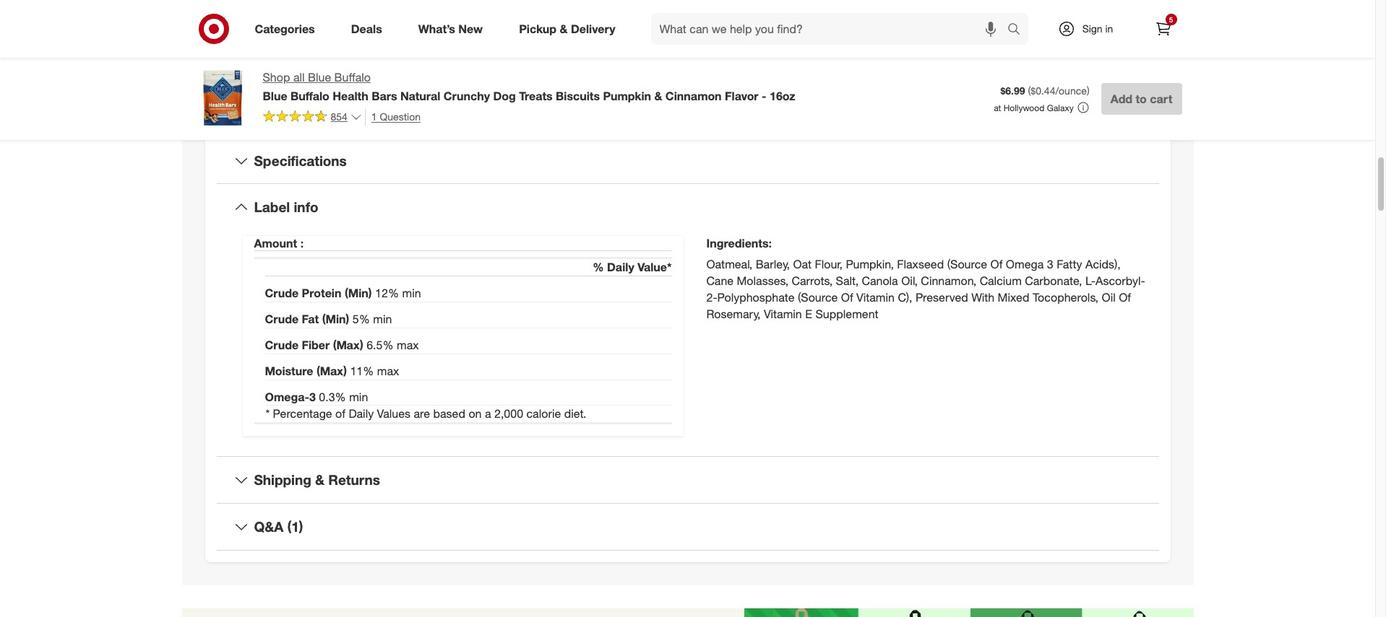 Task type: vqa. For each thing, say whether or not it's contained in the screenshot.
Offers
no



Task type: locate. For each thing, give the bounding box(es) containing it.
1 as from the left
[[305, 22, 316, 34]]

healthy
[[268, 0, 312, 6]]

feature
[[512, 8, 544, 20]]

0 horizontal spatial bars
[[372, 89, 397, 103]]

and down dog in the top of the page
[[309, 8, 326, 20]]

0 horizontal spatial a
[[429, 77, 435, 89]]

0 vertical spatial min
[[402, 286, 421, 301]]

q&a (1) button
[[216, 504, 1159, 551]]

0 vertical spatial vitamin
[[856, 291, 895, 305]]

1 vertical spatial 3
[[309, 390, 316, 404]]

and up 'delivery'
[[586, 0, 603, 6]]

0 horizontal spatial for
[[455, 92, 467, 104]]

question
[[380, 110, 421, 123]]

(source
[[947, 257, 987, 272], [798, 291, 838, 305]]

sign in
[[1082, 22, 1113, 35]]

blue:
[[330, 77, 359, 89]]

the right download
[[610, 77, 625, 89]]

buffalo up receipt,
[[334, 70, 371, 85]]

2 horizontal spatial min
[[402, 286, 421, 301]]

for down pickup
[[546, 42, 558, 55]]

advertisement region
[[182, 609, 1194, 618]]

ingredients up pickup & delivery
[[533, 0, 583, 6]]

as down minerals, at the top left of page
[[347, 22, 357, 34]]

3
[[1047, 257, 1054, 272], [309, 390, 316, 404]]

box
[[268, 77, 289, 89]]

0 horizontal spatial (source
[[798, 291, 838, 305]]

% up crude fat (min) 5 % min
[[388, 286, 399, 301]]

healthy dog treats: made with only the finest natural ingredients and enhanced with vitamins and minerals, blue buffalo natural dog treats feature the ingredients you'll love feeding as much as they'll love eating
[[268, 0, 672, 34]]

0 vertical spatial 5
[[1169, 15, 1173, 24]]

0 vertical spatial love
[[642, 8, 660, 20]]

for down proud
[[455, 92, 467, 104]]

1 horizontal spatial are
[[493, 42, 508, 55]]

1 vertical spatial dog
[[445, 42, 462, 55]]

treats
[[519, 89, 553, 103]]

min
[[402, 286, 421, 301], [373, 312, 392, 327], [349, 390, 368, 404]]

1 vertical spatial crude
[[265, 312, 299, 327]]

min right 12
[[402, 286, 421, 301]]

3 left 0.3
[[309, 390, 316, 404]]

(max) left 11
[[317, 364, 347, 378]]

max down 6.5
[[377, 364, 399, 378]]

min down 11
[[349, 390, 368, 404]]

& left returns
[[315, 472, 325, 489]]

box tops & blue: blue buffalo is a proud partner of box tops. download the box tops app, scan your receipt, and start earning for schools in need today!
[[268, 77, 669, 104]]

0 horizontal spatial with
[[411, 0, 430, 6]]

blue
[[372, 8, 392, 20], [308, 70, 331, 85], [362, 77, 382, 89], [263, 89, 287, 103]]

love right you'll
[[642, 8, 660, 20]]

pumpkin
[[603, 89, 651, 103]]

for
[[546, 42, 558, 55], [455, 92, 467, 104]]

2 horizontal spatial with
[[972, 291, 995, 305]]

natural
[[499, 0, 530, 6], [430, 8, 461, 20]]

blue inside box tops & blue: blue buffalo is a proud partner of box tops. download the box tops app, scan your receipt, and start earning for schools in need today!
[[362, 77, 382, 89]]

1 horizontal spatial in
[[507, 92, 515, 104]]

% left value*
[[593, 260, 604, 275]]

flavor
[[725, 89, 759, 103]]

(max) left 6.5
[[333, 338, 363, 353]]

schools
[[469, 92, 505, 104]]

natural up 'feature'
[[499, 0, 530, 6]]

moisture
[[265, 364, 313, 378]]

barley,
[[756, 257, 790, 272]]

crude left fat
[[265, 312, 299, 327]]

ingredients up 'delivery'
[[564, 8, 614, 20]]

(min) for crude protein (min)
[[345, 286, 372, 301]]

(
[[1028, 85, 1031, 97]]

5
[[1169, 15, 1173, 24], [353, 312, 359, 327]]

1 horizontal spatial and
[[374, 92, 392, 104]]

with left "only"
[[411, 0, 430, 6]]

cinnamon
[[666, 89, 722, 103]]

2 horizontal spatial the
[[610, 77, 625, 89]]

dog
[[493, 89, 516, 103]]

(min) left 12
[[345, 286, 372, 301]]

galaxy
[[1047, 103, 1074, 113]]

ascorbyl-
[[1096, 274, 1145, 288]]

0 vertical spatial dog
[[463, 8, 481, 20]]

1 vertical spatial min
[[373, 312, 392, 327]]

0 vertical spatial treats
[[484, 8, 509, 20]]

info
[[294, 199, 318, 216]]

0 horizontal spatial 3
[[309, 390, 316, 404]]

treats down finest
[[484, 8, 509, 20]]

vitamin left the 'e'
[[764, 307, 802, 321]]

preserved
[[916, 291, 968, 305]]

(min) for crude fat (min)
[[322, 312, 349, 327]]

0 horizontal spatial as
[[305, 22, 316, 34]]

1 vertical spatial are
[[414, 407, 430, 422]]

1 vertical spatial in
[[347, 57, 355, 69]]

1 vertical spatial (min)
[[322, 312, 349, 327]]

natural down "only"
[[430, 8, 461, 20]]

0 horizontal spatial health
[[333, 89, 368, 103]]

you'll
[[617, 8, 639, 20]]

0 vertical spatial (min)
[[345, 286, 372, 301]]

1 vertical spatial vitamin
[[764, 307, 802, 321]]

what's new link
[[406, 13, 501, 45]]

vitamin down canola
[[856, 291, 895, 305]]

treat and train: blue health bars dog treats are perfect for birthdays, holidays, or any special occasion in between.
[[268, 42, 679, 69]]

box left tops
[[627, 77, 645, 89]]

& up your
[[321, 77, 327, 89]]

buffalo up start
[[385, 77, 417, 89]]

0 vertical spatial are
[[493, 42, 508, 55]]

with inside 'ingredients: oatmeal, barley, oat flour, pumpkin, flaxseed (source of omega 3 fatty acids), cane molasses, carrots, salt, canola oil, cinnamon, calcium carbonate, l-ascorbyl- 2-polyphosphate (source of vitamin c), preserved with mixed tocopherols, oil of rosemary, vitamin e supplement'
[[972, 291, 995, 305]]

treats
[[484, 8, 509, 20], [465, 42, 491, 55]]

0 horizontal spatial in
[[347, 57, 355, 69]]

box
[[515, 77, 533, 89], [627, 77, 645, 89]]

& right pumpkin at the left top
[[654, 89, 662, 103]]

crude left 'protein'
[[265, 286, 299, 301]]

much
[[318, 22, 344, 34]]

0 vertical spatial daily
[[607, 260, 634, 275]]

0 horizontal spatial love
[[388, 22, 407, 34]]

1 box from the left
[[515, 77, 533, 89]]

add to cart
[[1111, 92, 1173, 106]]

1 vertical spatial (max)
[[317, 364, 347, 378]]

0 vertical spatial a
[[429, 77, 435, 89]]

protein
[[302, 286, 341, 301]]

molasses,
[[737, 274, 789, 288]]

1 horizontal spatial box
[[627, 77, 645, 89]]

0 vertical spatial max
[[397, 338, 419, 353]]

supplement
[[816, 307, 879, 321]]

1 crude from the top
[[265, 286, 299, 301]]

a right on
[[485, 407, 491, 422]]

specifications
[[254, 152, 347, 169]]

of right partner
[[503, 77, 512, 89]]

health up 854 on the left of the page
[[333, 89, 368, 103]]

0 horizontal spatial min
[[349, 390, 368, 404]]

daily left values in the bottom left of the page
[[349, 407, 374, 422]]

buffalo down all
[[291, 89, 329, 103]]

2 horizontal spatial in
[[1105, 22, 1113, 35]]

1 horizontal spatial love
[[642, 8, 660, 20]]

3 crude from the top
[[265, 338, 299, 353]]

box up need
[[515, 77, 533, 89]]

min for crude fat (min) 5 % min
[[373, 312, 392, 327]]

0 horizontal spatial vitamin
[[764, 307, 802, 321]]

label
[[254, 199, 290, 216]]

1 horizontal spatial 5
[[1169, 15, 1173, 24]]

1 vertical spatial bars
[[372, 89, 397, 103]]

(min) right fat
[[322, 312, 349, 327]]

3 up carbonate,
[[1047, 257, 1054, 272]]

bars up 1 question link
[[372, 89, 397, 103]]

11
[[350, 364, 363, 378]]

1 horizontal spatial natural
[[499, 0, 530, 6]]

of down salt,
[[841, 291, 853, 305]]

1 horizontal spatial for
[[546, 42, 558, 55]]

a right is
[[429, 77, 435, 89]]

0 vertical spatial (source
[[947, 257, 987, 272]]

0 horizontal spatial and
[[309, 8, 326, 20]]

1 vertical spatial natural
[[430, 8, 461, 20]]

pickup
[[519, 21, 557, 36]]

1 horizontal spatial health
[[389, 42, 418, 55]]

as up and
[[305, 22, 316, 34]]

2 vertical spatial crude
[[265, 338, 299, 353]]

what's new
[[418, 21, 483, 36]]

1 horizontal spatial 3
[[1047, 257, 1054, 272]]

image of blue buffalo health bars natural crunchy dog treats biscuits pumpkin & cinnamon flavor - 16oz image
[[193, 69, 251, 127]]

(source down carrots,
[[798, 291, 838, 305]]

in right 'sign'
[[1105, 22, 1113, 35]]

(max)
[[333, 338, 363, 353], [317, 364, 347, 378]]

2 vertical spatial the
[[610, 77, 625, 89]]

dog down what's new
[[445, 42, 462, 55]]

1 vertical spatial and
[[309, 8, 326, 20]]

carbonate,
[[1025, 274, 1082, 288]]

bars
[[421, 42, 442, 55], [372, 89, 397, 103]]

your
[[315, 92, 335, 104]]

are left "based"
[[414, 407, 430, 422]]

1 horizontal spatial a
[[485, 407, 491, 422]]

in left need
[[507, 92, 515, 104]]

eating
[[410, 22, 437, 34]]

between.
[[358, 57, 400, 69]]

1 horizontal spatial the
[[547, 8, 561, 20]]

1 vertical spatial love
[[388, 22, 407, 34]]

0 horizontal spatial are
[[414, 407, 430, 422]]

1 horizontal spatial with
[[654, 0, 672, 6]]

omega
[[1006, 257, 1044, 272]]

deals
[[351, 21, 382, 36]]

1 horizontal spatial dog
[[463, 8, 481, 20]]

0 vertical spatial in
[[1105, 22, 1113, 35]]

for inside box tops & blue: blue buffalo is a proud partner of box tops. download the box tops app, scan your receipt, and start earning for schools in need today!
[[455, 92, 467, 104]]

blue up the they'll
[[372, 8, 392, 20]]

love right the they'll
[[388, 22, 407, 34]]

:
[[300, 237, 304, 251]]

health inside treat and train: blue health bars dog treats are perfect for birthdays, holidays, or any special occasion in between.
[[389, 42, 418, 55]]

ingredients
[[533, 0, 583, 6], [564, 8, 614, 20]]

1 horizontal spatial as
[[347, 22, 357, 34]]

0 vertical spatial 3
[[1047, 257, 1054, 272]]

0 vertical spatial bars
[[421, 42, 442, 55]]

2 vertical spatial in
[[507, 92, 515, 104]]

are
[[493, 42, 508, 55], [414, 407, 430, 422]]

any
[[663, 42, 679, 55]]

crude up moisture
[[265, 338, 299, 353]]

2 horizontal spatial and
[[586, 0, 603, 6]]

min down 12
[[373, 312, 392, 327]]

2 crude from the top
[[265, 312, 299, 327]]

in down train:
[[347, 57, 355, 69]]

pumpkin,
[[846, 257, 894, 272]]

% down 12
[[383, 338, 394, 353]]

1 vertical spatial max
[[377, 364, 399, 378]]

(source up cinnamon,
[[947, 257, 987, 272]]

tocopherols,
[[1033, 291, 1099, 305]]

crude for crude fiber (max)
[[265, 338, 299, 353]]

cane
[[706, 274, 734, 288]]

bars down what's
[[421, 42, 442, 55]]

0 horizontal spatial the
[[455, 0, 469, 6]]

0 vertical spatial and
[[586, 0, 603, 6]]

% down 6.5
[[363, 364, 374, 378]]

$0.44
[[1031, 85, 1055, 97]]

1 horizontal spatial daily
[[607, 260, 634, 275]]

max right 6.5
[[397, 338, 419, 353]]

daily
[[607, 260, 634, 275], [349, 407, 374, 422]]

dog up new
[[463, 8, 481, 20]]

0 horizontal spatial dog
[[445, 42, 462, 55]]

2 vertical spatial and
[[374, 92, 392, 104]]

are left 'perfect'
[[493, 42, 508, 55]]

1 vertical spatial (source
[[798, 291, 838, 305]]

and up 1
[[374, 92, 392, 104]]

health down "eating"
[[389, 42, 418, 55]]

blue down between.
[[362, 77, 382, 89]]

moisture (max) 11 % max
[[265, 364, 399, 378]]

1 horizontal spatial (source
[[947, 257, 987, 272]]

12
[[375, 286, 388, 301]]

the up pickup & delivery
[[547, 8, 561, 20]]

*
[[266, 407, 270, 422]]

of up calcium
[[990, 257, 1003, 272]]

2 box from the left
[[627, 77, 645, 89]]

in
[[1105, 22, 1113, 35], [347, 57, 355, 69], [507, 92, 515, 104]]

1 vertical spatial treats
[[465, 42, 491, 55]]

0 vertical spatial for
[[546, 42, 558, 55]]

buffalo down the 'made' at the top left of the page
[[395, 8, 427, 20]]

treats down new
[[465, 42, 491, 55]]

0 horizontal spatial box
[[515, 77, 533, 89]]

%
[[593, 260, 604, 275], [388, 286, 399, 301], [359, 312, 370, 327], [383, 338, 394, 353], [363, 364, 374, 378], [335, 390, 346, 404]]

1 vertical spatial the
[[547, 8, 561, 20]]

canola
[[862, 274, 898, 288]]

the right "only"
[[455, 0, 469, 6]]

are inside treat and train: blue health bars dog treats are perfect for birthdays, holidays, or any special occasion in between.
[[493, 42, 508, 55]]

oat
[[793, 257, 812, 272]]

sign
[[1082, 22, 1103, 35]]

1 vertical spatial for
[[455, 92, 467, 104]]

0 vertical spatial health
[[389, 42, 418, 55]]

carrots,
[[792, 274, 833, 288]]

0 horizontal spatial natural
[[430, 8, 461, 20]]

cinnamon,
[[921, 274, 977, 288]]

% down "moisture (max) 11 % max"
[[335, 390, 346, 404]]

1 horizontal spatial bars
[[421, 42, 442, 55]]

16oz
[[770, 89, 795, 103]]

1 horizontal spatial min
[[373, 312, 392, 327]]

proud
[[438, 77, 464, 89]]

with down calcium
[[972, 291, 995, 305]]

1 vertical spatial daily
[[349, 407, 374, 422]]

0 horizontal spatial daily
[[349, 407, 374, 422]]

omega-
[[265, 390, 309, 404]]

1 vertical spatial 5
[[353, 312, 359, 327]]

1 vertical spatial health
[[333, 89, 368, 103]]

% daily value*
[[593, 260, 672, 275]]

today!
[[544, 92, 572, 104]]

with right enhanced
[[654, 0, 672, 6]]

blue inside healthy dog treats: made with only the finest natural ingredients and enhanced with vitamins and minerals, blue buffalo natural dog treats feature the ingredients you'll love feeding as much as they'll love eating
[[372, 8, 392, 20]]

0 vertical spatial crude
[[265, 286, 299, 301]]

0 vertical spatial natural
[[499, 0, 530, 6]]

daily left value*
[[607, 260, 634, 275]]

pickup & delivery link
[[507, 13, 634, 45]]



Task type: describe. For each thing, give the bounding box(es) containing it.
% up 6.5
[[359, 312, 370, 327]]

dog
[[315, 0, 338, 6]]

special
[[268, 57, 301, 69]]

all
[[293, 70, 305, 85]]

crude fiber (max) 6.5 % max
[[265, 338, 419, 353]]

blue
[[360, 42, 386, 55]]

& inside dropdown button
[[315, 472, 325, 489]]

1 vertical spatial ingredients
[[564, 8, 614, 20]]

rosemary,
[[706, 307, 761, 321]]

e
[[805, 307, 812, 321]]

app,
[[268, 92, 288, 104]]

finest
[[472, 0, 496, 6]]

polyphosphate
[[717, 291, 795, 305]]

they'll
[[360, 22, 386, 34]]

1 question link
[[365, 109, 421, 126]]

min for crude protein (min) 12 % min
[[402, 286, 421, 301]]

crude protein (min) 12 % min
[[265, 286, 421, 301]]

oil
[[1102, 291, 1116, 305]]

854 link
[[263, 109, 362, 127]]

)
[[1087, 85, 1090, 97]]

start
[[394, 92, 415, 104]]

at hollywood galaxy
[[994, 103, 1074, 113]]

diet.
[[564, 407, 587, 422]]

oatmeal,
[[706, 257, 752, 272]]

1 question
[[371, 110, 421, 123]]

bars inside shop all blue buffalo blue buffalo health bars natural crunchy dog treats biscuits pumpkin & cinnamon flavor - 16oz
[[372, 89, 397, 103]]

scan
[[291, 92, 312, 104]]

for inside treat and train: blue health bars dog treats are perfect for birthdays, holidays, or any special occasion in between.
[[546, 42, 558, 55]]

of inside box tops & blue: blue buffalo is a proud partner of box tops. download the box tops app, scan your receipt, and start earning for schools in need today!
[[503, 77, 512, 89]]

crude fat (min) 5 % min
[[265, 312, 392, 327]]

or
[[651, 42, 660, 55]]

shipping & returns button
[[216, 458, 1159, 504]]

hollywood
[[1004, 103, 1045, 113]]

0 vertical spatial (max)
[[333, 338, 363, 353]]

based
[[433, 407, 465, 422]]

$6.99 ( $0.44 /ounce )
[[1001, 85, 1090, 97]]

search button
[[1001, 13, 1035, 48]]

dog inside treat and train: blue health bars dog treats are perfect for birthdays, holidays, or any special occasion in between.
[[445, 42, 462, 55]]

fat
[[302, 312, 319, 327]]

partner
[[467, 77, 500, 89]]

cart
[[1150, 92, 1173, 106]]

dog inside healthy dog treats: made with only the finest natural ingredients and enhanced with vitamins and minerals, blue buffalo natural dog treats feature the ingredients you'll love feeding as much as they'll love eating
[[463, 8, 481, 20]]

1 horizontal spatial vitamin
[[856, 291, 895, 305]]

to
[[1136, 92, 1147, 106]]

specifications button
[[216, 138, 1159, 184]]

what's
[[418, 21, 455, 36]]

treats inside treat and train: blue health bars dog treats are perfect for birthdays, holidays, or any special occasion in between.
[[465, 42, 491, 55]]

-
[[762, 89, 766, 103]]

1 vertical spatial a
[[485, 407, 491, 422]]

oil,
[[901, 274, 918, 288]]

earning
[[418, 92, 452, 104]]

in inside treat and train: blue health bars dog treats are perfect for birthdays, holidays, or any special occasion in between.
[[347, 57, 355, 69]]

0 vertical spatial the
[[455, 0, 469, 6]]

bars inside treat and train: blue health bars dog treats are perfect for birthdays, holidays, or any special occasion in between.
[[421, 42, 442, 55]]

shop
[[263, 70, 290, 85]]

and
[[302, 42, 323, 55]]

pickup & delivery
[[519, 21, 615, 36]]

add to cart button
[[1101, 83, 1182, 115]]

tops
[[292, 77, 318, 89]]

is
[[419, 77, 427, 89]]

calorie
[[526, 407, 561, 422]]

What can we help you find? suggestions appear below search field
[[651, 13, 1011, 45]]

of right 'oil'
[[1119, 291, 1131, 305]]

$6.99
[[1001, 85, 1025, 97]]

* percentage of daily values are based on a 2,000 calorie diet.
[[266, 407, 587, 422]]

buffalo inside box tops & blue: blue buffalo is a proud partner of box tops. download the box tops app, scan your receipt, and start earning for schools in need today!
[[385, 77, 417, 89]]

acids),
[[1086, 257, 1121, 272]]

2 as from the left
[[347, 22, 357, 34]]

& inside shop all blue buffalo blue buffalo health bars natural crunchy dog treats biscuits pumpkin & cinnamon flavor - 16oz
[[654, 89, 662, 103]]

treats inside healthy dog treats: made with only the finest natural ingredients and enhanced with vitamins and minerals, blue buffalo natural dog treats feature the ingredients you'll love feeding as much as they'll love eating
[[484, 8, 509, 20]]

ingredients: oatmeal, barley, oat flour, pumpkin, flaxseed (source of omega 3 fatty acids), cane molasses, carrots, salt, canola oil, cinnamon, calcium carbonate, l-ascorbyl- 2-polyphosphate (source of vitamin c), preserved with mixed tocopherols, oil of rosemary, vitamin e supplement
[[706, 237, 1145, 321]]

search
[[1001, 23, 1035, 37]]

birthdays,
[[561, 42, 606, 55]]

in inside box tops & blue: blue buffalo is a proud partner of box tops. download the box tops app, scan your receipt, and start earning for schools in need today!
[[507, 92, 515, 104]]

3 inside 'ingredients: oatmeal, barley, oat flour, pumpkin, flaxseed (source of omega 3 fatty acids), cane molasses, carrots, salt, canola oil, cinnamon, calcium carbonate, l-ascorbyl- 2-polyphosphate (source of vitamin c), preserved with mixed tocopherols, oil of rosemary, vitamin e supplement'
[[1047, 257, 1054, 272]]

omega-3 0.3 % min
[[265, 390, 368, 404]]

minerals,
[[329, 8, 369, 20]]

crunchy
[[444, 89, 490, 103]]

on
[[469, 407, 482, 422]]

of down omega-3 0.3 % min
[[335, 407, 345, 422]]

2 vertical spatial min
[[349, 390, 368, 404]]

& right pickup
[[560, 21, 568, 36]]

salt,
[[836, 274, 859, 288]]

0 vertical spatial ingredients
[[533, 0, 583, 6]]

blue down occasion
[[308, 70, 331, 85]]

and inside box tops & blue: blue buffalo is a proud partner of box tops. download the box tops app, scan your receipt, and start earning for schools in need today!
[[374, 92, 392, 104]]

add
[[1111, 92, 1133, 106]]

biscuits
[[556, 89, 600, 103]]

a inside box tops & blue: blue buffalo is a proud partner of box tops. download the box tops app, scan your receipt, and start earning for schools in need today!
[[429, 77, 435, 89]]

fatty
[[1057, 257, 1082, 272]]

shipping & returns
[[254, 472, 380, 489]]

6.5
[[367, 338, 383, 353]]

need
[[518, 92, 541, 104]]

label info button
[[216, 185, 1159, 231]]

at
[[994, 103, 1001, 113]]

health inside shop all blue buffalo blue buffalo health bars natural crunchy dog treats biscuits pumpkin & cinnamon flavor - 16oz
[[333, 89, 368, 103]]

train:
[[325, 42, 357, 55]]

only
[[433, 0, 452, 6]]

values
[[377, 407, 411, 422]]

crude for crude fat (min)
[[265, 312, 299, 327]]

enhanced
[[606, 0, 651, 6]]

mixed
[[998, 291, 1030, 305]]

holidays,
[[608, 42, 648, 55]]

blue down shop
[[263, 89, 287, 103]]

sign in link
[[1045, 13, 1136, 45]]

0 horizontal spatial 5
[[353, 312, 359, 327]]

amount
[[254, 237, 297, 251]]

shop all blue buffalo blue buffalo health bars natural crunchy dog treats biscuits pumpkin & cinnamon flavor - 16oz
[[263, 70, 795, 103]]

buffalo inside healthy dog treats: made with only the finest natural ingredients and enhanced with vitamins and minerals, blue buffalo natural dog treats feature the ingredients you'll love feeding as much as they'll love eating
[[395, 8, 427, 20]]

the inside box tops & blue: blue buffalo is a proud partner of box tops. download the box tops app, scan your receipt, and start earning for schools in need today!
[[610, 77, 625, 89]]

tops
[[648, 77, 669, 89]]

crude for crude protein (min)
[[265, 286, 299, 301]]

& inside box tops & blue: blue buffalo is a proud partner of box tops. download the box tops app, scan your receipt, and start earning for schools in need today!
[[321, 77, 327, 89]]

l-
[[1085, 274, 1096, 288]]



